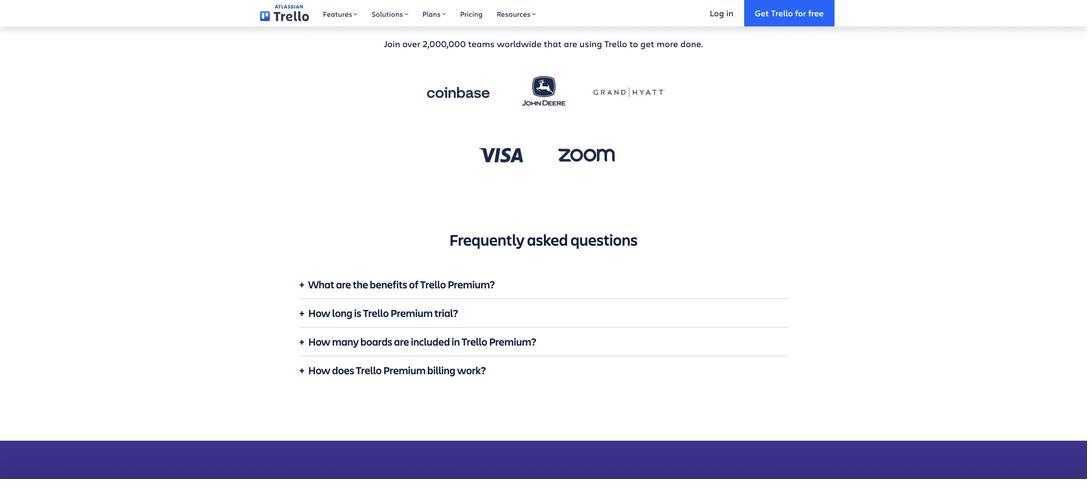 Task type: describe. For each thing, give the bounding box(es) containing it.
how for how does trello premium billing work?
[[308, 364, 331, 378]]

billing
[[428, 364, 456, 378]]

+ how long is trello premium trial?
[[300, 307, 458, 321]]

1 vertical spatial premium?
[[489, 335, 537, 349]]

get
[[755, 7, 769, 18]]

boards
[[361, 335, 393, 349]]

the
[[353, 278, 368, 292]]

does
[[332, 364, 354, 378]]

1 vertical spatial premium
[[384, 364, 426, 378]]

1 vertical spatial in
[[452, 335, 460, 349]]

2,000,000
[[423, 38, 466, 50]]

trello up work?
[[462, 335, 488, 349]]

how for how many boards are included in trello premium?
[[308, 335, 331, 349]]

visa logo image
[[465, 138, 537, 173]]

benefits
[[370, 278, 408, 292]]

what
[[308, 278, 335, 292]]

pricing
[[460, 9, 483, 19]]

trial?
[[435, 307, 458, 321]]

get
[[641, 38, 655, 50]]

+ for + how does trello premium billing work?
[[300, 364, 305, 378]]

questions
[[571, 229, 638, 251]]

0 horizontal spatial are
[[336, 278, 351, 292]]

that
[[544, 38, 562, 50]]

many
[[332, 335, 359, 349]]

frequently asked questions
[[450, 229, 638, 251]]

0 vertical spatial premium?
[[448, 278, 495, 292]]

atlassian trello image
[[260, 5, 309, 21]]

features button
[[316, 0, 365, 26]]

asked
[[527, 229, 568, 251]]

worldwide
[[497, 38, 542, 50]]

features
[[323, 9, 352, 19]]

0 vertical spatial premium
[[391, 307, 433, 321]]

john deere logo image
[[508, 68, 580, 117]]

+ how many boards are included in trello premium?
[[300, 335, 537, 349]]

of
[[409, 278, 419, 292]]

solutions button
[[365, 0, 416, 26]]

long
[[332, 307, 353, 321]]

to
[[630, 38, 639, 50]]

more
[[657, 38, 679, 50]]

trello right of
[[421, 278, 446, 292]]



Task type: vqa. For each thing, say whether or not it's contained in the screenshot.
using
yes



Task type: locate. For each thing, give the bounding box(es) containing it.
trello left for
[[772, 7, 794, 18]]

using
[[580, 38, 602, 50]]

log in
[[710, 7, 734, 18]]

for
[[796, 7, 807, 18]]

done.
[[681, 38, 703, 50]]

0 vertical spatial are
[[564, 38, 578, 50]]

2 + from the top
[[300, 307, 305, 321]]

how left long
[[308, 307, 331, 321]]

zoom logo image
[[551, 138, 622, 173]]

premium
[[391, 307, 433, 321], [384, 364, 426, 378]]

log
[[710, 7, 725, 18]]

0 vertical spatial in
[[727, 7, 734, 18]]

+ left the what at the left of the page
[[300, 278, 305, 292]]

+ what are the benefits of trello premium?
[[300, 278, 495, 292]]

get trello for free link
[[745, 0, 835, 26]]

join over 2,000,000 teams worldwide that are using trello to get more done.
[[384, 38, 703, 50]]

plans button
[[416, 0, 453, 26]]

join
[[384, 38, 400, 50]]

+
[[300, 278, 305, 292], [300, 307, 305, 321], [300, 335, 305, 349], [300, 364, 305, 378]]

are right boards
[[394, 335, 409, 349]]

log in link
[[700, 0, 745, 26]]

+ for + what are the benefits of trello premium?
[[300, 278, 305, 292]]

2 vertical spatial are
[[394, 335, 409, 349]]

are right that
[[564, 38, 578, 50]]

1 vertical spatial are
[[336, 278, 351, 292]]

are
[[564, 38, 578, 50], [336, 278, 351, 292], [394, 335, 409, 349]]

+ how does trello premium billing work?
[[300, 364, 486, 378]]

2 vertical spatial how
[[308, 364, 331, 378]]

in right log
[[727, 7, 734, 18]]

+ left many
[[300, 335, 305, 349]]

pricing link
[[453, 0, 490, 26]]

get trello for free
[[755, 7, 824, 18]]

resources
[[497, 9, 531, 19]]

premium down of
[[391, 307, 433, 321]]

is
[[354, 307, 362, 321]]

included
[[411, 335, 450, 349]]

premium down + how many boards are included in trello premium?
[[384, 364, 426, 378]]

premium?
[[448, 278, 495, 292], [489, 335, 537, 349]]

4 + from the top
[[300, 364, 305, 378]]

how left does
[[308, 364, 331, 378]]

how left many
[[308, 335, 331, 349]]

are left "the"
[[336, 278, 351, 292]]

resources button
[[490, 0, 543, 26]]

2 how from the top
[[308, 335, 331, 349]]

1 + from the top
[[300, 278, 305, 292]]

3 how from the top
[[308, 364, 331, 378]]

coinbase logo image
[[423, 75, 494, 110]]

in
[[727, 7, 734, 18], [452, 335, 460, 349]]

+ for + how long is trello premium trial?
[[300, 307, 305, 321]]

trello left to
[[605, 38, 628, 50]]

over
[[403, 38, 421, 50]]

solutions
[[372, 9, 403, 19]]

+ left long
[[300, 307, 305, 321]]

2 horizontal spatial are
[[564, 38, 578, 50]]

in right included at bottom left
[[452, 335, 460, 349]]

teams
[[468, 38, 495, 50]]

free
[[809, 7, 824, 18]]

+ left does
[[300, 364, 305, 378]]

grand hyatt logo image
[[594, 75, 665, 110]]

how for how long is trello premium trial?
[[308, 307, 331, 321]]

plans
[[423, 9, 441, 19]]

0 vertical spatial how
[[308, 307, 331, 321]]

1 how from the top
[[308, 307, 331, 321]]

trello
[[772, 7, 794, 18], [605, 38, 628, 50], [421, 278, 446, 292], [363, 307, 389, 321], [462, 335, 488, 349], [356, 364, 382, 378]]

trello right does
[[356, 364, 382, 378]]

1 vertical spatial how
[[308, 335, 331, 349]]

trello right is
[[363, 307, 389, 321]]

1 horizontal spatial in
[[727, 7, 734, 18]]

work?
[[457, 364, 486, 378]]

0 horizontal spatial in
[[452, 335, 460, 349]]

+ for + how many boards are included in trello premium?
[[300, 335, 305, 349]]

1 horizontal spatial are
[[394, 335, 409, 349]]

how
[[308, 307, 331, 321], [308, 335, 331, 349], [308, 364, 331, 378]]

frequently
[[450, 229, 525, 251]]

3 + from the top
[[300, 335, 305, 349]]



